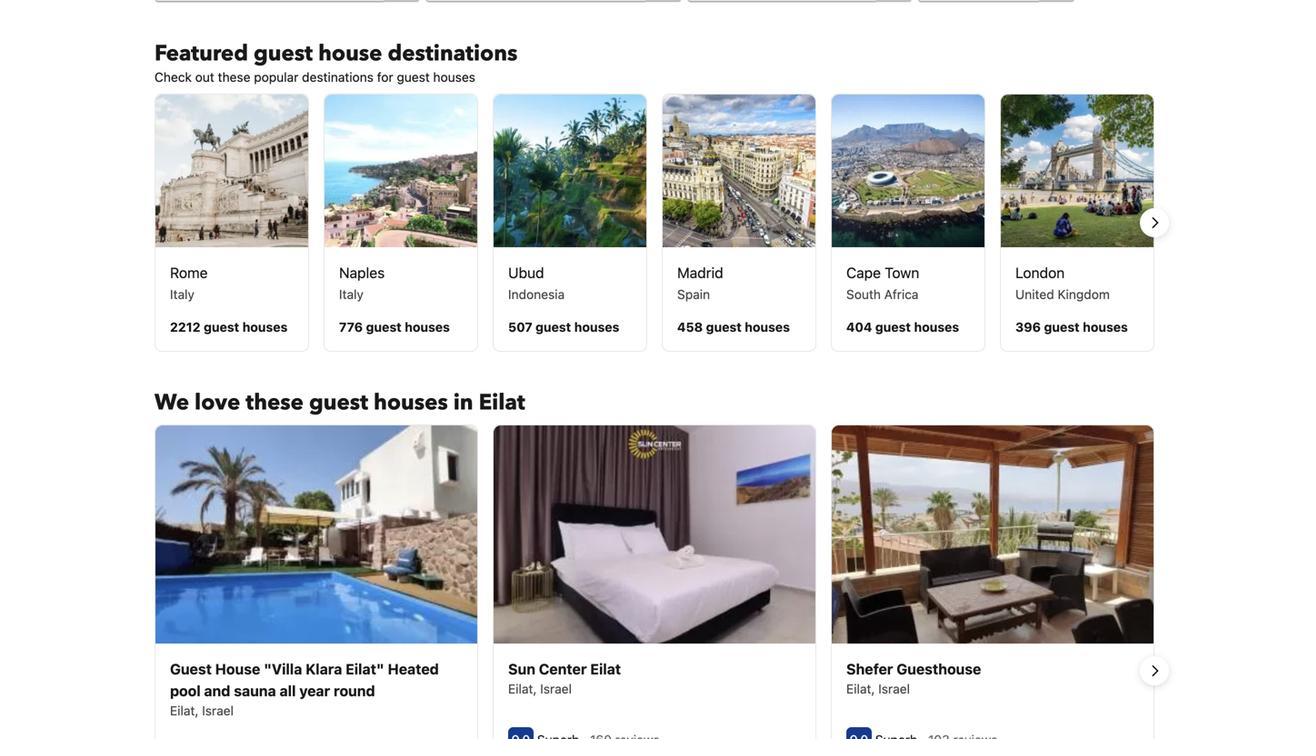Task type: describe. For each thing, give the bounding box(es) containing it.
these inside the featured guest house destinations check out these popular destinations for guest houses
[[218, 69, 250, 84]]

rated superb element for eilat
[[537, 732, 583, 739]]

cape town section
[[831, 93, 986, 352]]

shefer guesthouse image
[[832, 425, 1154, 644]]

naples image
[[325, 94, 477, 247]]

spain
[[677, 287, 710, 302]]

sun center eilat image
[[494, 425, 816, 644]]

houses for cape town
[[914, 319, 959, 334]]

year
[[299, 682, 330, 699]]

396 guest houses
[[1016, 319, 1128, 334]]

houses for naples
[[405, 319, 450, 334]]

we love these guest houses in eilat
[[155, 388, 525, 418]]

cape town south africa
[[846, 264, 919, 302]]

london section
[[1000, 93, 1155, 352]]

ubud image
[[494, 94, 646, 247]]

rome italy
[[170, 264, 208, 302]]

popular
[[254, 69, 299, 84]]

africa
[[884, 287, 919, 302]]

2212 guest houses
[[170, 319, 288, 334]]

kingdom
[[1058, 287, 1110, 302]]

from 160 reviews element
[[583, 732, 663, 739]]

ubud section
[[493, 93, 647, 352]]

rome
[[170, 264, 208, 281]]

1 vertical spatial these
[[246, 388, 304, 418]]

naples section
[[324, 93, 478, 352]]

776
[[339, 319, 363, 334]]

and
[[204, 682, 230, 699]]

guest house "villa klara eilat" heated pool and sauna all year round eilat, israel
[[170, 660, 439, 718]]

458 guest houses
[[677, 319, 790, 334]]

heated
[[388, 660, 439, 678]]

houses for london
[[1083, 319, 1128, 334]]

london image
[[1001, 94, 1154, 247]]

round
[[334, 682, 375, 699]]

0 vertical spatial destinations
[[388, 38, 518, 68]]

rated superb element for eilat,
[[875, 732, 921, 739]]

rome section
[[155, 93, 309, 352]]

israel inside guest house "villa klara eilat" heated pool and sauna all year round eilat, israel
[[202, 703, 234, 718]]

check
[[155, 69, 192, 84]]

sun center eilat eilat, israel
[[508, 660, 621, 696]]

2212
[[170, 319, 201, 334]]

next image for featured guest house destinations region
[[1144, 212, 1166, 233]]

sun center eilat section
[[493, 424, 816, 739]]

indonesia
[[508, 287, 565, 302]]

eilat inside sun center eilat eilat, israel
[[590, 660, 621, 678]]

ubud indonesia
[[508, 264, 565, 302]]

458
[[677, 319, 703, 334]]

guest for london
[[1044, 319, 1080, 334]]

eilat, inside sun center eilat eilat, israel
[[508, 681, 537, 696]]

italy for naples
[[339, 287, 364, 302]]

guest for cape
[[875, 319, 911, 334]]

featured guest house destinations check out these popular destinations for guest houses
[[155, 38, 518, 84]]

klara
[[306, 660, 342, 678]]

madrid section
[[662, 93, 816, 352]]



Task type: vqa. For each thing, say whether or not it's contained in the screenshot.


Task type: locate. For each thing, give the bounding box(es) containing it.
cape
[[846, 264, 881, 281]]

pool
[[170, 682, 201, 699]]

1 rated superb element from the left
[[537, 732, 583, 739]]

italy
[[170, 287, 195, 302], [339, 287, 364, 302]]

eilat,
[[508, 681, 537, 696], [846, 681, 875, 696], [170, 703, 199, 718]]

houses for madrid
[[745, 319, 790, 334]]

2 next image from the top
[[1144, 660, 1166, 682]]

eilat
[[479, 388, 525, 418], [590, 660, 621, 678]]

we
[[155, 388, 189, 418]]

shefer guesthouse link
[[846, 658, 1139, 680]]

cape town image
[[832, 94, 985, 247]]

0 horizontal spatial italy
[[170, 287, 195, 302]]

italy inside naples italy
[[339, 287, 364, 302]]

eilat, down sun
[[508, 681, 537, 696]]

eilat, down pool
[[170, 703, 199, 718]]

south
[[846, 287, 881, 302]]

guest right 396
[[1044, 319, 1080, 334]]

guest
[[254, 38, 313, 68], [397, 69, 430, 84], [204, 319, 239, 334], [366, 319, 402, 334], [536, 319, 571, 334], [706, 319, 742, 334], [875, 319, 911, 334], [1044, 319, 1080, 334], [309, 388, 368, 418]]

italy down rome
[[170, 287, 195, 302]]

sun
[[508, 660, 535, 678]]

featured guest house destinations region
[[140, 93, 1169, 352]]

israel down and
[[202, 703, 234, 718]]

1 horizontal spatial eilat,
[[508, 681, 537, 696]]

guesthouse
[[897, 660, 981, 678]]

houses down the kingdom
[[1083, 319, 1128, 334]]

houses inside the featured guest house destinations check out these popular destinations for guest houses
[[433, 69, 475, 84]]

eilat, down "shefer"
[[846, 681, 875, 696]]

houses right "776"
[[405, 319, 450, 334]]

404 guest houses
[[846, 319, 959, 334]]

italy down naples
[[339, 287, 364, 302]]

1 vertical spatial eilat
[[590, 660, 621, 678]]

guest for madrid
[[706, 319, 742, 334]]

houses inside the naples section
[[405, 319, 450, 334]]

guest for naples
[[366, 319, 402, 334]]

israel
[[540, 681, 572, 696], [878, 681, 910, 696], [202, 703, 234, 718]]

rated superb element
[[537, 732, 583, 739], [875, 732, 921, 739]]

0 vertical spatial eilat
[[479, 388, 525, 418]]

madrid spain
[[677, 264, 723, 302]]

houses inside rome section
[[242, 319, 288, 334]]

madrid image
[[663, 94, 816, 247]]

guest house "villa klara eilat" heated pool and sauna all year round image
[[155, 425, 477, 644]]

guest house "villa klara eilat" heated pool and sauna all year round section
[[155, 424, 478, 739]]

guest inside ubud section
[[536, 319, 571, 334]]

1 horizontal spatial italy
[[339, 287, 364, 302]]

shefer
[[846, 660, 893, 678]]

507 guest houses
[[508, 319, 619, 334]]

guest right "776"
[[366, 319, 402, 334]]

next image inside featured guest house destinations region
[[1144, 212, 1166, 233]]

guest for rome
[[204, 319, 239, 334]]

guest down "776"
[[309, 388, 368, 418]]

rated superb element inside sun center eilat section
[[537, 732, 583, 739]]

1 vertical spatial destinations
[[302, 69, 374, 84]]

houses
[[433, 69, 475, 84], [242, 319, 288, 334], [405, 319, 450, 334], [574, 319, 619, 334], [745, 319, 790, 334], [914, 319, 959, 334], [1083, 319, 1128, 334], [374, 388, 448, 418]]

israel down center
[[540, 681, 572, 696]]

sauna
[[234, 682, 276, 699]]

israel inside sun center eilat eilat, israel
[[540, 681, 572, 696]]

guest inside rome section
[[204, 319, 239, 334]]

property types region
[[140, 424, 1169, 739]]

eilat right in
[[479, 388, 525, 418]]

these right out
[[218, 69, 250, 84]]

for
[[377, 69, 393, 84]]

2 italy from the left
[[339, 287, 364, 302]]

these right love
[[246, 388, 304, 418]]

houses inside london section
[[1083, 319, 1128, 334]]

1 horizontal spatial eilat
[[590, 660, 621, 678]]

0 horizontal spatial rated superb element
[[537, 732, 583, 739]]

italy inside rome italy
[[170, 287, 195, 302]]

all
[[280, 682, 296, 699]]

1 horizontal spatial destinations
[[388, 38, 518, 68]]

london
[[1016, 264, 1065, 281]]

1 horizontal spatial rated superb element
[[875, 732, 921, 739]]

eilat, inside guest house "villa klara eilat" heated pool and sauna all year round eilat, israel
[[170, 703, 199, 718]]

507
[[508, 319, 532, 334]]

1 vertical spatial next image
[[1144, 660, 1166, 682]]

houses left in
[[374, 388, 448, 418]]

rated superb element down sun center eilat eilat, israel
[[537, 732, 583, 739]]

destinations up for
[[388, 38, 518, 68]]

"villa
[[264, 660, 302, 678]]

404
[[846, 319, 872, 334]]

2 horizontal spatial eilat,
[[846, 681, 875, 696]]

ubud
[[508, 264, 544, 281]]

guest right 2212
[[204, 319, 239, 334]]

guest up the popular
[[254, 38, 313, 68]]

guest right 458
[[706, 319, 742, 334]]

guest inside london section
[[1044, 319, 1080, 334]]

0 horizontal spatial israel
[[202, 703, 234, 718]]

1 italy from the left
[[170, 287, 195, 302]]

guest down africa on the top right of page
[[875, 319, 911, 334]]

these
[[218, 69, 250, 84], [246, 388, 304, 418]]

0 horizontal spatial eilat,
[[170, 703, 199, 718]]

house
[[318, 38, 382, 68]]

next image
[[1144, 212, 1166, 233], [1144, 660, 1166, 682]]

guest inside the naples section
[[366, 319, 402, 334]]

0 horizontal spatial destinations
[[302, 69, 374, 84]]

396
[[1016, 319, 1041, 334]]

next image inside property types region
[[1144, 660, 1166, 682]]

love
[[195, 388, 240, 418]]

guest inside madrid "section"
[[706, 319, 742, 334]]

guest right 507
[[536, 319, 571, 334]]

eilat, inside the shefer guesthouse eilat, israel
[[846, 681, 875, 696]]

destinations down house
[[302, 69, 374, 84]]

houses right 507
[[574, 319, 619, 334]]

eilat"
[[346, 660, 384, 678]]

guest inside cape town section
[[875, 319, 911, 334]]

town
[[885, 264, 919, 281]]

united
[[1016, 287, 1054, 302]]

from 103 reviews element
[[921, 732, 1001, 739]]

israel down "shefer"
[[878, 681, 910, 696]]

houses right 458
[[745, 319, 790, 334]]

madrid
[[677, 264, 723, 281]]

houses down africa on the top right of page
[[914, 319, 959, 334]]

featured
[[155, 38, 248, 68]]

guest right for
[[397, 69, 430, 84]]

eilat right center
[[590, 660, 621, 678]]

israel inside the shefer guesthouse eilat, israel
[[878, 681, 910, 696]]

houses for ubud
[[574, 319, 619, 334]]

2 horizontal spatial israel
[[878, 681, 910, 696]]

center
[[539, 660, 587, 678]]

2 rated superb element from the left
[[875, 732, 921, 739]]

shefer guesthouse eilat, israel
[[846, 660, 981, 696]]

1 horizontal spatial israel
[[540, 681, 572, 696]]

houses inside ubud section
[[574, 319, 619, 334]]

naples italy
[[339, 264, 385, 302]]

sun center eilat link
[[508, 658, 801, 680]]

houses for rome
[[242, 319, 288, 334]]

houses inside cape town section
[[914, 319, 959, 334]]

shefer guesthouse section
[[831, 424, 1155, 739]]

guest
[[170, 660, 212, 678]]

guest house "villa klara eilat" heated pool and sauna all year round link
[[170, 658, 463, 702]]

destinations
[[388, 38, 518, 68], [302, 69, 374, 84]]

houses right for
[[433, 69, 475, 84]]

0 vertical spatial these
[[218, 69, 250, 84]]

houses inside madrid "section"
[[745, 319, 790, 334]]

0 horizontal spatial eilat
[[479, 388, 525, 418]]

1 next image from the top
[[1144, 212, 1166, 233]]

next image for property types region
[[1144, 660, 1166, 682]]

naples
[[339, 264, 385, 281]]

italy for rome
[[170, 287, 195, 302]]

776 guest houses
[[339, 319, 450, 334]]

rated superb element down the shefer guesthouse eilat, israel
[[875, 732, 921, 739]]

london united kingdom
[[1016, 264, 1110, 302]]

in
[[453, 388, 473, 418]]

house
[[215, 660, 260, 678]]

rome image
[[155, 94, 308, 247]]

houses right 2212
[[242, 319, 288, 334]]

out
[[195, 69, 214, 84]]

0 vertical spatial next image
[[1144, 212, 1166, 233]]

guest for ubud
[[536, 319, 571, 334]]



